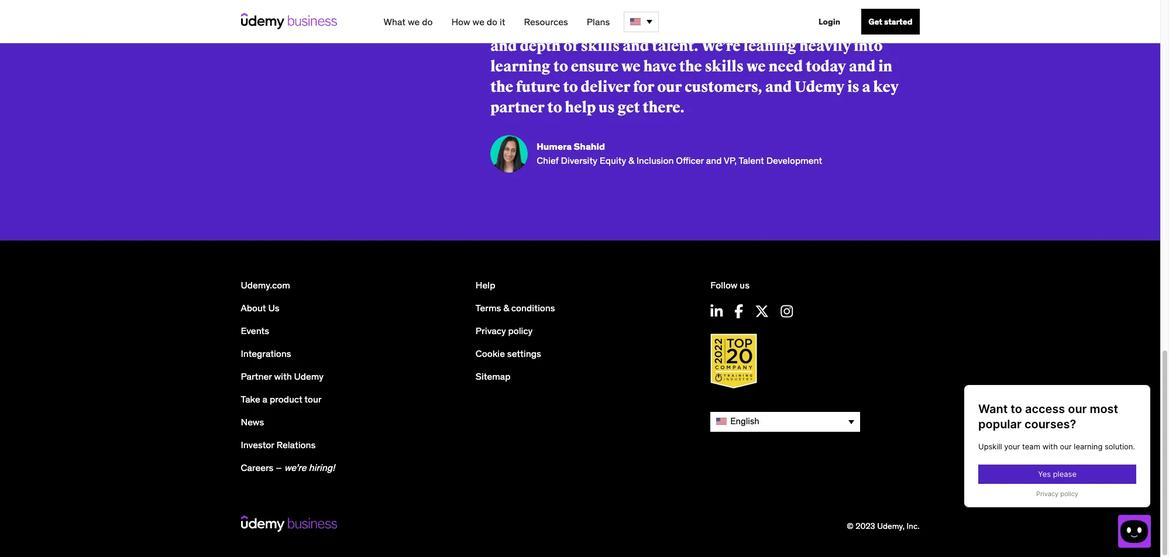 Task type: describe. For each thing, give the bounding box(es) containing it.
we're
[[284, 462, 306, 473]]

news link
[[241, 416, 264, 428]]

humera
[[537, 140, 572, 152]]

how
[[452, 16, 470, 28]]

product
[[270, 393, 303, 405]]

udemy.com
[[241, 279, 290, 291]]

started
[[885, 16, 913, 27]]

help link
[[476, 279, 495, 291]]

take a product tour
[[241, 393, 322, 405]]

with
[[274, 370, 292, 382]]

about us
[[241, 302, 279, 314]]

what
[[384, 16, 406, 28]]

follow
[[711, 279, 738, 291]]

get started
[[869, 16, 913, 27]]

careers
[[241, 462, 274, 473]]

take
[[241, 393, 260, 405]]

inclusion
[[637, 155, 674, 166]]

policy
[[508, 325, 533, 336]]

vp,
[[724, 155, 737, 166]]

get
[[869, 16, 883, 27]]

2023
[[856, 521, 876, 531]]

facebook f image
[[735, 304, 744, 318]]

and
[[706, 155, 722, 166]]

a badge showing that udemy business was named by credly.com as one of the top 20 it & technical training companies in 2022 image
[[708, 331, 761, 391]]

cookie settings
[[476, 347, 541, 359]]

us
[[740, 279, 750, 291]]

do for what we do
[[422, 16, 433, 28]]

& inside humera shahid chief diversity equity & inclusion officer and vp, talent development
[[629, 155, 634, 166]]

instagram image
[[781, 304, 793, 318]]

partner
[[241, 370, 272, 382]]

investor relations link
[[241, 439, 316, 451]]

a
[[263, 393, 268, 405]]

english link
[[711, 412, 861, 432]]

privacy policy link
[[476, 325, 533, 336]]

help
[[476, 279, 495, 291]]

terms
[[476, 302, 501, 314]]

investor
[[241, 439, 274, 451]]

udemy.com link
[[241, 279, 290, 291]]

what we do
[[384, 16, 433, 28]]

events
[[241, 325, 269, 336]]

english
[[731, 416, 760, 427]]

udemy,
[[878, 521, 905, 531]]

news
[[241, 416, 264, 428]]

udemy
[[294, 370, 324, 382]]

udemy business logo image
[[241, 515, 337, 532]]

settings
[[507, 347, 541, 359]]

careers – we're hiring!
[[241, 462, 335, 473]]

© 2023 udemy, inc.
[[847, 521, 920, 531]]

& inside footer element
[[504, 302, 509, 314]]

privacy policy
[[476, 325, 533, 336]]

menu navigation
[[374, 0, 920, 43]]

officer
[[676, 155, 704, 166]]

it
[[500, 16, 505, 28]]

terms & conditions link
[[476, 302, 555, 314]]

investor relations
[[241, 439, 316, 451]]

resources
[[524, 16, 568, 28]]



Task type: vqa. For each thing, say whether or not it's contained in the screenshot.
Phone Number * PHONE FIELD on the top
no



Task type: locate. For each thing, give the bounding box(es) containing it.
development
[[767, 155, 823, 166]]

terms & conditions
[[476, 302, 555, 314]]

cookie settings link
[[476, 347, 541, 359]]

we
[[408, 16, 420, 28], [473, 16, 485, 28]]

&
[[629, 155, 634, 166], [504, 302, 509, 314]]

0 horizontal spatial we
[[408, 16, 420, 28]]

privacy
[[476, 325, 506, 336]]

1 horizontal spatial do
[[487, 16, 498, 28]]

do for how we do it
[[487, 16, 498, 28]]

we right what
[[408, 16, 420, 28]]

what we do button
[[379, 11, 438, 32]]

we for what
[[408, 16, 420, 28]]

login button
[[812, 9, 848, 35]]

chief
[[537, 155, 559, 166]]

partner with udemy
[[241, 370, 324, 382]]

sitemap link
[[476, 370, 511, 382]]

we inside "dropdown button"
[[473, 16, 485, 28]]

events link
[[241, 325, 269, 336]]

conditions
[[512, 302, 555, 314]]

do left it
[[487, 16, 498, 28]]

get started link
[[862, 9, 920, 35]]

cookie
[[476, 347, 505, 359]]

hiring!
[[309, 462, 335, 473]]

integrations
[[241, 347, 291, 359]]

login
[[819, 16, 841, 27]]

we right how
[[473, 16, 485, 28]]

talent
[[739, 155, 764, 166]]

diversity
[[561, 155, 598, 166]]

1 do from the left
[[422, 16, 433, 28]]

©
[[847, 521, 854, 531]]

we for how
[[473, 16, 485, 28]]

–
[[276, 462, 282, 473]]

udemy business image
[[241, 13, 337, 29]]

footer element
[[241, 240, 920, 475]]

& right equity
[[629, 155, 634, 166]]

us
[[268, 302, 279, 314]]

linkedin in image
[[711, 304, 723, 318]]

2 do from the left
[[487, 16, 498, 28]]

how we do it
[[452, 16, 505, 28]]

2 we from the left
[[473, 16, 485, 28]]

about
[[241, 302, 266, 314]]

do right what
[[422, 16, 433, 28]]

0 horizontal spatial &
[[504, 302, 509, 314]]

we inside 'dropdown button'
[[408, 16, 420, 28]]

0 horizontal spatial do
[[422, 16, 433, 28]]

1 horizontal spatial &
[[629, 155, 634, 166]]

equity
[[600, 155, 626, 166]]

1 vertical spatial &
[[504, 302, 509, 314]]

x twitter image
[[755, 304, 769, 318]]

plans
[[587, 16, 610, 28]]

& right the terms
[[504, 302, 509, 314]]

do inside 'dropdown button'
[[422, 16, 433, 28]]

do
[[422, 16, 433, 28], [487, 16, 498, 28]]

partner with udemy link
[[241, 370, 324, 382]]

inc.
[[907, 521, 920, 531]]

how we do it button
[[447, 11, 510, 32]]

humera shahid chief diversity equity & inclusion officer and vp, talent development
[[537, 140, 823, 166]]

plans button
[[582, 11, 615, 32]]

1 horizontal spatial we
[[473, 16, 485, 28]]

do inside "dropdown button"
[[487, 16, 498, 28]]

relations
[[277, 439, 316, 451]]

integrations link
[[241, 347, 291, 359]]

tour
[[305, 393, 322, 405]]

resources button
[[520, 11, 573, 32]]

0 vertical spatial &
[[629, 155, 634, 166]]

follow us
[[711, 279, 750, 291]]

take a product tour link
[[241, 393, 322, 405]]

about us link
[[241, 302, 279, 314]]

sitemap
[[476, 370, 511, 382]]

© 2023 udemy, inc. link
[[847, 521, 920, 531]]

shahid
[[574, 140, 605, 152]]

1 we from the left
[[408, 16, 420, 28]]



